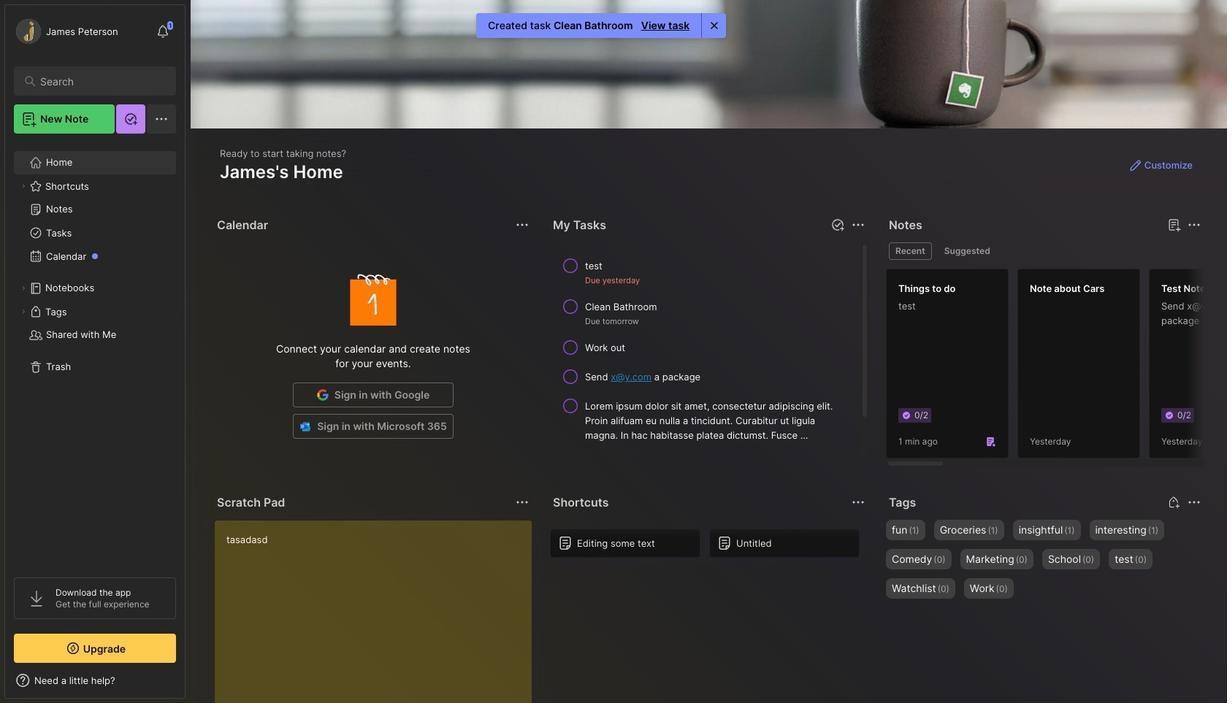 Task type: locate. For each thing, give the bounding box(es) containing it.
0 horizontal spatial more actions image
[[514, 216, 531, 234]]

tab
[[889, 243, 932, 260], [938, 243, 997, 260]]

More actions field
[[512, 215, 533, 235], [848, 215, 869, 235], [1184, 215, 1205, 235], [512, 492, 533, 513], [1184, 492, 1205, 513]]

click to collapse image
[[185, 677, 195, 694]]

0 horizontal spatial tab
[[889, 243, 932, 260]]

Start writing… text field
[[227, 521, 531, 704]]

1 more actions image from the left
[[514, 216, 531, 234]]

None search field
[[40, 72, 163, 90]]

tree inside main "element"
[[5, 142, 185, 565]]

tree
[[5, 142, 185, 565]]

expand notebooks image
[[19, 284, 28, 293]]

1 horizontal spatial tab
[[938, 243, 997, 260]]

more actions image
[[1186, 216, 1203, 234], [514, 494, 531, 511], [1186, 494, 1203, 511]]

1 horizontal spatial more actions image
[[850, 216, 867, 234]]

2 more actions image from the left
[[850, 216, 867, 234]]

row group
[[550, 251, 869, 479], [886, 269, 1228, 468], [550, 529, 869, 567]]

2 tab from the left
[[938, 243, 997, 260]]

WHAT'S NEW field
[[5, 669, 185, 693]]

alert
[[477, 13, 727, 38]]

more actions image
[[514, 216, 531, 234], [850, 216, 867, 234]]

Search text field
[[40, 75, 163, 88]]

tab list
[[889, 243, 1199, 260]]



Task type: vqa. For each thing, say whether or not it's contained in the screenshot.
Expand Notebooks image
yes



Task type: describe. For each thing, give the bounding box(es) containing it.
Account field
[[14, 17, 118, 46]]

1 tab from the left
[[889, 243, 932, 260]]

expand tags image
[[19, 308, 28, 316]]

main element
[[0, 0, 190, 704]]

none search field inside main "element"
[[40, 72, 163, 90]]

new task image
[[831, 218, 845, 232]]



